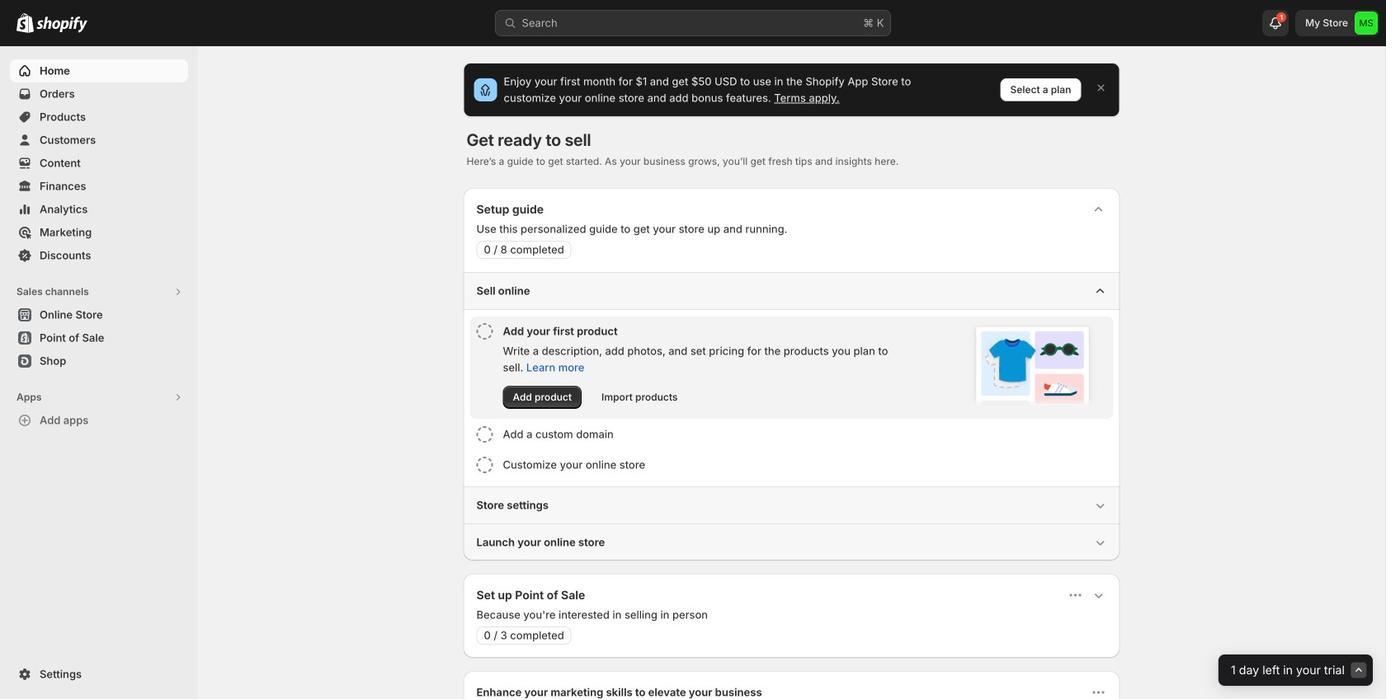 Task type: describe. For each thing, give the bounding box(es) containing it.
add a custom domain group
[[470, 420, 1114, 450]]

setup guide region
[[463, 188, 1121, 561]]

customize your online store group
[[470, 451, 1114, 480]]

sell online group
[[463, 272, 1121, 487]]

mark add a custom domain as done image
[[477, 427, 493, 443]]



Task type: vqa. For each thing, say whether or not it's contained in the screenshot.
Customize your online store group
yes



Task type: locate. For each thing, give the bounding box(es) containing it.
add your first product group
[[470, 317, 1114, 419]]

shopify image
[[17, 13, 34, 33], [36, 16, 87, 33]]

mark add your first product as done image
[[477, 324, 493, 340]]

my store image
[[1355, 12, 1379, 35]]

mark customize your online store as done image
[[477, 457, 493, 474]]

1 horizontal spatial shopify image
[[36, 16, 87, 33]]

0 horizontal spatial shopify image
[[17, 13, 34, 33]]

guide categories group
[[463, 272, 1121, 561]]



